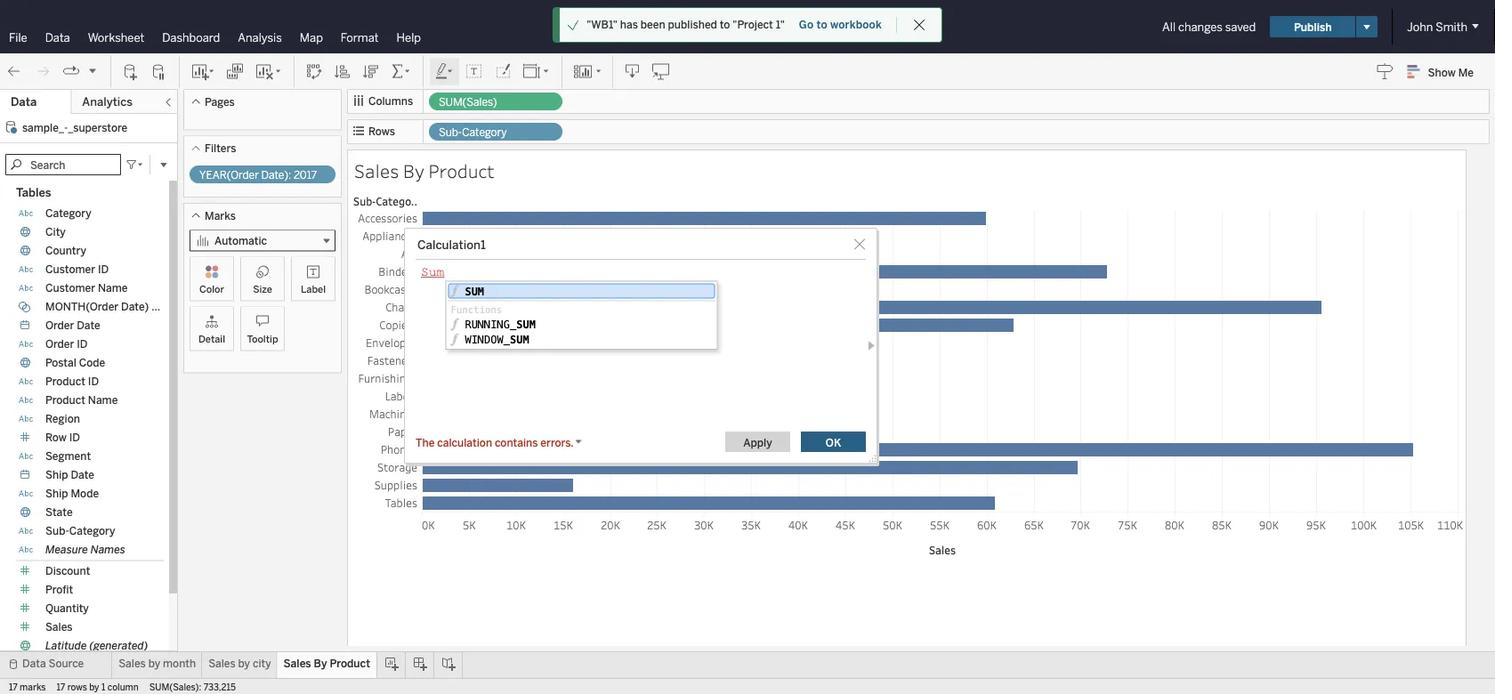 Task type: describe. For each thing, give the bounding box(es) containing it.
Chairs, Sub-Category. Press Space to toggle selection. Press Escape to go back to the left margin. Use arrow keys to navigate headers text field
[[351, 298, 422, 316]]

Fasteners, Sub-Category. Press Space to toggle selection. Press Escape to go back to the left margin. Use arrow keys to navigate headers text field
[[351, 352, 422, 369]]

id for order id
[[77, 338, 88, 351]]

sales down rows
[[354, 158, 399, 183]]

postal code
[[45, 357, 105, 369]]

17 rows by 1 column
[[57, 682, 139, 693]]

measure
[[45, 543, 88, 556]]

0 horizontal spatial sub-
[[45, 525, 69, 538]]

1"
[[776, 18, 785, 31]]

show/hide cards image
[[573, 63, 602, 81]]

date for ship date
[[71, 469, 94, 482]]

Supplies, Sub-Category. Press Space to toggle selection. Press Escape to go back to the left margin. Use arrow keys to navigate headers text field
[[351, 476, 422, 494]]

collapse image
[[163, 97, 174, 108]]

733,215
[[204, 682, 236, 693]]

Paper, Sub-Category. Press Space to toggle selection. Press Escape to go back to the left margin. Use arrow keys to navigate headers text field
[[351, 423, 422, 441]]

contains
[[495, 436, 538, 449]]

row id
[[45, 431, 80, 444]]

1 vertical spatial sales by product
[[284, 657, 370, 670]]

sum for window_ sum
[[510, 334, 529, 346]]

17 marks
[[9, 682, 46, 693]]

order id
[[45, 338, 88, 351]]

date)
[[121, 300, 149, 313]]

0 vertical spatial sum
[[465, 285, 484, 298]]

source
[[49, 657, 84, 670]]

customer for customer name
[[45, 282, 95, 295]]

format
[[341, 30, 379, 45]]

Appliances, Sub-Category. Press Space to toggle selection. Press Escape to go back to the left margin. Use arrow keys to navigate headers text field
[[351, 227, 422, 245]]

duplicate image
[[226, 63, 244, 81]]

columns
[[369, 95, 413, 108]]

calculation1
[[418, 238, 486, 252]]

by for city
[[238, 657, 250, 670]]

sorted descending by sum of sales within sub-category image
[[362, 63, 380, 81]]

help
[[397, 30, 421, 45]]

replay animation image
[[62, 63, 80, 80]]

month
[[163, 657, 196, 670]]

segment
[[45, 450, 91, 463]]

sum
[[421, 265, 445, 280]]

swap rows and columns image
[[305, 63, 323, 81]]

1 horizontal spatial sub-
[[439, 126, 462, 139]]

product down the sum(sales) on the top
[[428, 158, 495, 183]]

id for customer id
[[98, 263, 109, 276]]

Furnishings, Sub-Category. Press Space to toggle selection. Press Escape to go back to the left margin. Use arrow keys to navigate headers text field
[[351, 369, 422, 387]]

product id
[[45, 375, 99, 388]]

fit image
[[523, 63, 551, 81]]

customer id
[[45, 263, 109, 276]]

sales by month
[[119, 657, 196, 670]]

order for order id
[[45, 338, 74, 351]]

"project
[[733, 18, 773, 31]]

Bookcases, Sub-Category. Press Space to toggle selection. Press Escape to go back to the left margin. Use arrow keys to navigate headers text field
[[351, 280, 422, 298]]

city
[[253, 657, 271, 670]]

"wb1" has been published to "project 1"
[[587, 18, 785, 31]]

file
[[9, 30, 27, 45]]

state
[[45, 506, 73, 519]]

publish
[[1294, 20, 1332, 33]]

workbook
[[831, 18, 882, 31]]

running_ sum
[[465, 319, 536, 331]]

sales down (generated)
[[119, 657, 146, 670]]

column
[[108, 682, 139, 693]]

sales by city
[[208, 657, 271, 670]]

go to workbook link
[[798, 17, 883, 32]]

name for product name
[[88, 394, 118, 407]]

sum for running_ sum
[[517, 319, 536, 331]]

the calculation contains errors.
[[416, 436, 574, 449]]

measure names
[[45, 543, 125, 556]]

Art, Sub-Category. Press Space to toggle selection. Press Escape to go back to the left margin. Use arrow keys to navigate headers text field
[[351, 245, 422, 263]]

region
[[45, 413, 80, 426]]

id for product id
[[88, 375, 99, 388]]

resize se image
[[868, 454, 877, 463]]

sum dialog
[[404, 228, 891, 464]]

1
[[101, 682, 105, 693]]

Accessories, Sub-Category. Press Space to toggle selection. Press Escape to go back to the left margin. Use arrow keys to navigate headers text field
[[351, 209, 422, 227]]

set
[[151, 300, 169, 313]]

data guide image
[[1377, 62, 1395, 80]]

calculation
[[437, 436, 492, 449]]

draft
[[727, 20, 752, 33]]

id for row id
[[69, 431, 80, 444]]

pause auto updates image
[[150, 63, 168, 81]]

analytics
[[82, 95, 133, 109]]

latitude (generated)
[[45, 640, 148, 653]]

city
[[45, 226, 66, 239]]

automatic button
[[190, 230, 336, 251]]

1 vertical spatial data
[[11, 95, 37, 109]]

product name
[[45, 394, 118, 407]]

tooltip
[[247, 333, 278, 345]]

all
[[1163, 20, 1176, 34]]

sample_-
[[22, 121, 68, 134]]

size
[[253, 283, 272, 295]]

pages
[[205, 95, 235, 108]]

wb1
[[767, 18, 797, 35]]

0 vertical spatial sales by product
[[354, 158, 495, 183]]

sum(sales)
[[439, 96, 497, 109]]

sales up latitude
[[45, 621, 73, 634]]

"wb1" has been published to "project 1" alert
[[587, 17, 785, 33]]

apply
[[744, 436, 772, 449]]

all changes saved
[[1163, 20, 1256, 34]]

marks
[[205, 209, 236, 222]]

0 vertical spatial category
[[462, 126, 507, 139]]

customer name
[[45, 282, 128, 295]]

discount
[[45, 565, 90, 578]]

name for customer name
[[98, 282, 128, 295]]

published
[[668, 18, 717, 31]]

clear sheet image
[[255, 63, 283, 81]]

dashboard
[[162, 30, 220, 45]]

sales up the 733,215
[[208, 657, 236, 670]]

ship mode
[[45, 487, 99, 500]]

sample_-_superstore
[[22, 121, 128, 134]]



Task type: locate. For each thing, give the bounding box(es) containing it.
2 vertical spatial data
[[22, 657, 46, 670]]

running_
[[465, 319, 517, 331]]

2 to from the left
[[817, 18, 828, 31]]

Phones, Sub-Category. Press Space to toggle selection. Press Escape to go back to the left margin. Use arrow keys to navigate headers text field
[[351, 441, 422, 458]]

0 horizontal spatial to
[[720, 18, 730, 31]]

2 customer from the top
[[45, 282, 95, 295]]

Storage, Sub-Category. Press Space to toggle selection. Press Escape to go back to the left margin. Use arrow keys to navigate headers text field
[[351, 458, 422, 476]]

automatic
[[215, 234, 267, 247]]

0 vertical spatial order
[[45, 319, 74, 332]]

john smith
[[1408, 20, 1468, 34]]

highlight image
[[434, 63, 455, 81]]

show me button
[[1400, 58, 1490, 85]]

date
[[77, 319, 100, 332], [71, 469, 94, 482]]

order up the postal
[[45, 338, 74, 351]]

17 left rows
[[57, 682, 65, 693]]

category
[[462, 126, 507, 139], [45, 207, 92, 220], [69, 525, 115, 538]]

new data source image
[[122, 63, 140, 81]]

0 horizontal spatial sub-category
[[45, 525, 115, 538]]

1 vertical spatial sub-
[[45, 525, 69, 538]]

sub-category up measure names
[[45, 525, 115, 538]]

totals image
[[391, 63, 412, 81]]

id down code
[[88, 375, 99, 388]]

Binders, Sub-Category. Press Space to toggle selection. Press Escape to go back to the left margin. Use arrow keys to navigate headers text field
[[351, 263, 422, 280]]

data up replay animation image
[[45, 30, 70, 45]]

sales
[[354, 158, 399, 183], [45, 621, 73, 634], [119, 657, 146, 670], [208, 657, 236, 670], [284, 657, 311, 670]]

order up the "order id" on the left
[[45, 319, 74, 332]]

sub- down state
[[45, 525, 69, 538]]

2 vertical spatial sum
[[510, 334, 529, 346]]

by up accessories, sub-category. press space to toggle selection. press escape to go back to the left margin. use arrow keys to navigate headers text box
[[403, 158, 425, 183]]

1 vertical spatial sub-category
[[45, 525, 115, 538]]

sum(sales):
[[149, 682, 201, 693]]

order for order date
[[45, 319, 74, 332]]

Search text field
[[5, 154, 121, 175]]

download image
[[624, 63, 642, 81]]

name
[[98, 282, 128, 295], [88, 394, 118, 407]]

data source
[[22, 657, 84, 670]]

month(order
[[45, 300, 119, 313]]

0 vertical spatial by
[[403, 158, 425, 183]]

customer
[[45, 263, 95, 276], [45, 282, 95, 295]]

by left 1 at the left
[[89, 682, 99, 693]]

1 vertical spatial ship
[[45, 487, 68, 500]]

data up the marks
[[22, 657, 46, 670]]

0 vertical spatial customer
[[45, 263, 95, 276]]

marks
[[20, 682, 46, 693]]

1 horizontal spatial by
[[403, 158, 425, 183]]

to
[[720, 18, 730, 31], [817, 18, 828, 31]]

1 horizontal spatial by
[[148, 657, 160, 670]]

filters
[[205, 142, 236, 155]]

id right row
[[69, 431, 80, 444]]

format workbook image
[[494, 63, 512, 81]]

row
[[45, 431, 67, 444]]

0 horizontal spatial 17
[[9, 682, 18, 693]]

new worksheet image
[[191, 63, 215, 81]]

1 vertical spatial by
[[314, 657, 327, 670]]

1 vertical spatial sum
[[517, 319, 536, 331]]

country
[[45, 244, 86, 257]]

date for order date
[[77, 319, 100, 332]]

0 horizontal spatial by
[[89, 682, 99, 693]]

by left city
[[238, 657, 250, 670]]

postal
[[45, 357, 76, 369]]

by for month
[[148, 657, 160, 670]]

0 vertical spatial name
[[98, 282, 128, 295]]

sub-category
[[439, 126, 507, 139], [45, 525, 115, 538]]

by left 'month' on the left of the page
[[148, 657, 160, 670]]

2 order from the top
[[45, 338, 74, 351]]

open and edit this workbook in tableau desktop image
[[653, 63, 670, 81]]

2 horizontal spatial by
[[238, 657, 250, 670]]

has
[[620, 18, 638, 31]]

customer down country
[[45, 263, 95, 276]]

ship for ship date
[[45, 469, 68, 482]]

label
[[301, 283, 326, 295]]

"wb1"
[[587, 18, 618, 31]]

ship date
[[45, 469, 94, 482]]

0 vertical spatial ship
[[45, 469, 68, 482]]

go to workbook
[[799, 18, 882, 31]]

ship up state
[[45, 487, 68, 500]]

1 ship from the top
[[45, 469, 68, 482]]

to left the ""project"
[[720, 18, 730, 31]]

2 vertical spatial category
[[69, 525, 115, 538]]

customer down customer id
[[45, 282, 95, 295]]

17 for 17 marks
[[9, 682, 18, 693]]

name up month(order date) set
[[98, 282, 128, 295]]

1 vertical spatial order
[[45, 338, 74, 351]]

to inside alert
[[720, 18, 730, 31]]

1 17 from the left
[[9, 682, 18, 693]]

ship for ship mode
[[45, 487, 68, 500]]

2 ship from the top
[[45, 487, 68, 500]]

sub-category down the sum(sales) on the top
[[439, 126, 507, 139]]

1 to from the left
[[720, 18, 730, 31]]

1 vertical spatial name
[[88, 394, 118, 407]]

1 vertical spatial customer
[[45, 282, 95, 295]]

publish button
[[1271, 16, 1356, 37]]

date):
[[261, 169, 291, 182]]

john
[[1408, 20, 1434, 34]]

ship
[[45, 469, 68, 482], [45, 487, 68, 500]]

month(order date) set
[[45, 300, 169, 313]]

order date
[[45, 319, 100, 332]]

map
[[300, 30, 323, 45]]

window_
[[465, 334, 510, 346]]

Tables, Sub-Category. Press Space to toggle selection. Press Escape to go back to the left margin. Use arrow keys to navigate headers text field
[[351, 494, 422, 512]]

sales by product right city
[[284, 657, 370, 670]]

marks. press enter to open the view data window.. use arrow keys to navigate data visualization elements. image
[[422, 209, 1464, 513]]

name down product id
[[88, 394, 118, 407]]

Machines, Sub-Category. Press Space to toggle selection. Press Escape to go back to the left margin. Use arrow keys to navigate headers text field
[[351, 405, 422, 423]]

17 left the marks
[[9, 682, 18, 693]]

ok button
[[801, 432, 866, 452]]

1 vertical spatial category
[[45, 207, 92, 220]]

show me
[[1428, 66, 1474, 79]]

1 customer from the top
[[45, 263, 95, 276]]

data
[[45, 30, 70, 45], [11, 95, 37, 109], [22, 657, 46, 670]]

profit
[[45, 584, 73, 596]]

17 for 17 rows by 1 column
[[57, 682, 65, 693]]

sales by product down rows
[[354, 158, 495, 183]]

functions
[[451, 304, 502, 315]]

date up mode
[[71, 469, 94, 482]]

id up postal code
[[77, 338, 88, 351]]

data down undo image
[[11, 95, 37, 109]]

names
[[91, 543, 125, 556]]

window_ sum
[[465, 334, 529, 346]]

2017
[[294, 169, 317, 182]]

category down the sum(sales) on the top
[[462, 126, 507, 139]]

product down the postal
[[45, 375, 85, 388]]

smith
[[1436, 20, 1468, 34]]

changes
[[1179, 20, 1223, 34]]

0 vertical spatial data
[[45, 30, 70, 45]]

me
[[1459, 66, 1474, 79]]

go
[[799, 18, 814, 31]]

year(order date): 2017
[[199, 169, 317, 182]]

1 horizontal spatial 17
[[57, 682, 65, 693]]

order
[[45, 319, 74, 332], [45, 338, 74, 351]]

replay animation image
[[87, 65, 98, 76]]

0 vertical spatial sub-
[[439, 126, 462, 139]]

apply button
[[726, 432, 791, 452]]

redo image
[[34, 63, 52, 81]]

detail
[[198, 333, 225, 345]]

1 vertical spatial date
[[71, 469, 94, 482]]

date down "month(order"
[[77, 319, 100, 332]]

sum down running_ sum
[[510, 334, 529, 346]]

by right city
[[314, 657, 327, 670]]

id up customer name
[[98, 263, 109, 276]]

17
[[9, 682, 18, 693], [57, 682, 65, 693]]

sum up window_ sum
[[517, 319, 536, 331]]

by
[[148, 657, 160, 670], [238, 657, 250, 670], [89, 682, 99, 693]]

sub- down the sum(sales) on the top
[[439, 126, 462, 139]]

id
[[98, 263, 109, 276], [77, 338, 88, 351], [88, 375, 99, 388], [69, 431, 80, 444]]

0 horizontal spatial by
[[314, 657, 327, 670]]

1 order from the top
[[45, 319, 74, 332]]

1 horizontal spatial to
[[817, 18, 828, 31]]

rows
[[369, 125, 395, 138]]

0 vertical spatial sub-category
[[439, 126, 507, 139]]

rows
[[67, 682, 87, 693]]

category up measure names
[[69, 525, 115, 538]]

show
[[1428, 66, 1456, 79]]

by
[[403, 158, 425, 183], [314, 657, 327, 670]]

tables
[[16, 186, 51, 200]]

ship down segment
[[45, 469, 68, 482]]

Envelopes, Sub-Category. Press Space to toggle selection. Press Escape to go back to the left margin. Use arrow keys to navigate headers text field
[[351, 334, 422, 352]]

sum up the functions
[[465, 285, 484, 298]]

product up the region on the bottom left of the page
[[45, 394, 85, 407]]

2 17 from the left
[[57, 682, 65, 693]]

1 horizontal spatial sub-category
[[439, 126, 507, 139]]

success image
[[567, 19, 580, 31]]

been
[[641, 18, 666, 31]]

sales right city
[[284, 657, 311, 670]]

_superstore
[[68, 121, 128, 134]]

Copiers, Sub-Category. Press Space to toggle selection. Press Escape to go back to the left margin. Use arrow keys to navigate headers text field
[[351, 316, 422, 334]]

show mark labels image
[[466, 63, 483, 81]]

Labels, Sub-Category. Press Space to toggle selection. Press Escape to go back to the left margin. Use arrow keys to navigate headers text field
[[351, 387, 422, 405]]

quantity
[[45, 602, 89, 615]]

product right city
[[330, 657, 370, 670]]

year(order
[[199, 169, 259, 182]]

to right go at the right top
[[817, 18, 828, 31]]

color
[[199, 283, 224, 295]]

undo image
[[5, 63, 23, 81]]

category up city
[[45, 207, 92, 220]]

latitude
[[45, 640, 87, 653]]

sorted ascending by sum of sales within sub-category image
[[334, 63, 352, 81]]

saved
[[1226, 20, 1256, 34]]

mode
[[71, 487, 99, 500]]

0 vertical spatial date
[[77, 319, 100, 332]]

ok
[[826, 436, 841, 449]]

customer for customer id
[[45, 263, 95, 276]]



Task type: vqa. For each thing, say whether or not it's contained in the screenshot.
the Appliances, Sub-Category. Press Space to toggle selection. Press Escape to go back to the left margin. Use arrow keys to navigate headers text box
yes



